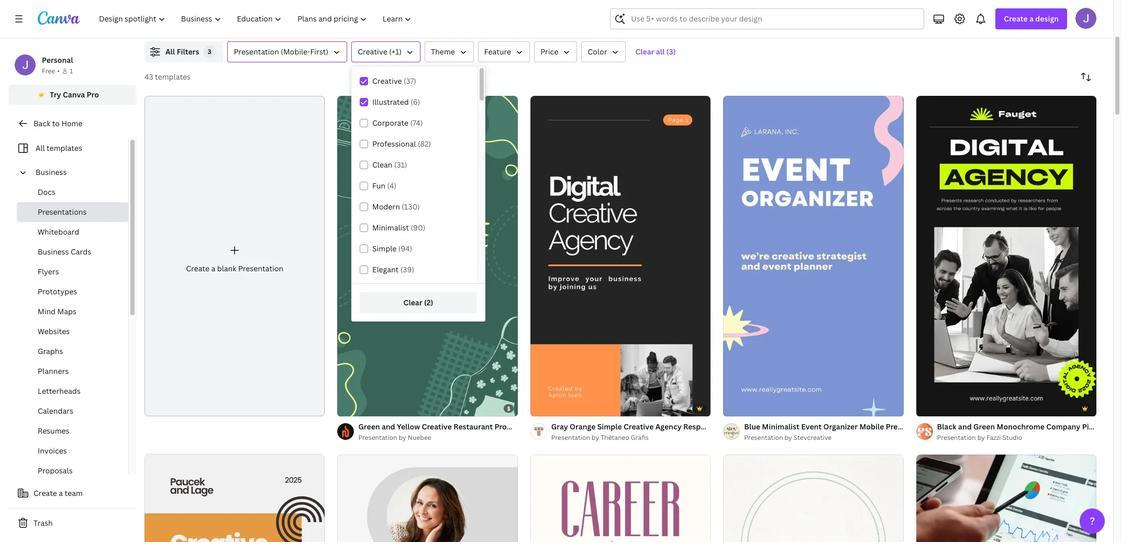 Task type: locate. For each thing, give the bounding box(es) containing it.
invoices link
[[17, 441, 128, 461]]

green inside "black and green monochrome company pitch deck  presentation by fazzi studio"
[[974, 422, 995, 432]]

blue white creative professional modern business digital marketing agency mobile presentation template image
[[916, 455, 1097, 542]]

1 horizontal spatial templates
[[155, 72, 191, 82]]

creative inside button
[[358, 47, 387, 57]]

1 horizontal spatial a
[[211, 264, 215, 273]]

presentation down first
[[551, 433, 590, 442]]

clear all (3) button
[[630, 41, 681, 62]]

elegant (39)
[[372, 265, 414, 274]]

1 of from the left
[[542, 404, 550, 412]]

43 templates
[[145, 72, 191, 82]]

2 vertical spatial create
[[34, 488, 57, 498]]

green
[[358, 422, 380, 432], [974, 422, 995, 432]]

simple up thētaneo
[[597, 422, 622, 432]]

presentation up thētaneo
[[579, 422, 624, 432]]

1 vertical spatial templates
[[47, 143, 82, 153]]

1 horizontal spatial of
[[542, 404, 550, 412]]

gray orange simple creative agency responsive presentation presentation by thētaneo grafis
[[551, 422, 772, 442]]

templates down back to home in the top of the page
[[47, 143, 82, 153]]

0 horizontal spatial a
[[59, 488, 63, 498]]

0 horizontal spatial 10
[[552, 404, 559, 412]]

presentation right "blank"
[[238, 264, 283, 273]]

blue
[[744, 422, 761, 432]]

corporate (74)
[[372, 118, 423, 128]]

simple (94)
[[372, 244, 412, 254]]

responsive
[[684, 422, 724, 432]]

1 vertical spatial a
[[211, 264, 215, 273]]

0 vertical spatial a
[[1030, 14, 1034, 24]]

a for design
[[1030, 14, 1034, 24]]

a inside the create a blank presentation element
[[211, 264, 215, 273]]

all for all filters
[[166, 47, 175, 57]]

1 horizontal spatial 1 of 10
[[731, 405, 752, 412]]

clear for clear all (3)
[[636, 47, 654, 57]]

(mobile-
[[281, 47, 310, 57]]

presentation right responsive
[[726, 422, 772, 432]]

by down the orange
[[592, 433, 599, 442]]

beige creative graphic designer mobile-first presentation image
[[338, 455, 518, 542]]

0 horizontal spatial clear
[[404, 298, 422, 307]]

all left filters
[[166, 47, 175, 57]]

•
[[57, 67, 60, 75]]

10 up blue
[[745, 405, 752, 412]]

creative inside "green and yellow creative restaurant promotion mobile first presentation presentation by nuebee"
[[422, 422, 452, 432]]

2 vertical spatial a
[[59, 488, 63, 498]]

free •
[[42, 67, 60, 75]]

feature button
[[478, 41, 530, 62]]

creative (+1) button
[[352, 41, 421, 62]]

presentation (mobile-first) button
[[228, 41, 347, 62]]

1 horizontal spatial mobile
[[860, 422, 884, 432]]

of for blue minimalist event organizer mobile presentation
[[735, 405, 743, 412]]

1 horizontal spatial simple
[[597, 422, 622, 432]]

presentation down top level navigation element
[[234, 47, 279, 57]]

1 vertical spatial business
[[38, 247, 69, 257]]

jacob simon image
[[1076, 8, 1097, 29]]

presentation (mobile-first)
[[234, 47, 329, 57]]

0 horizontal spatial 1 of 10 link
[[531, 96, 711, 417]]

business up flyers
[[38, 247, 69, 257]]

creative (+1)
[[358, 47, 402, 57]]

a inside 'create a design' dropdown button
[[1030, 14, 1034, 24]]

(94)
[[398, 244, 412, 254]]

2 1 of 10 link from the left
[[723, 96, 904, 417]]

and inside "black and green monochrome company pitch deck  presentation by fazzi studio"
[[959, 422, 972, 432]]

home
[[61, 118, 82, 128]]

trash
[[34, 518, 53, 528]]

presentation
[[234, 47, 279, 57], [238, 264, 283, 273], [726, 422, 772, 432], [579, 422, 624, 432], [886, 422, 932, 432], [551, 433, 590, 442], [358, 433, 397, 442], [744, 433, 783, 442], [937, 433, 976, 442]]

planners link
[[17, 361, 128, 381]]

flyers link
[[17, 262, 128, 282]]

(82)
[[418, 139, 431, 149]]

1
[[70, 67, 73, 75], [538, 404, 541, 412], [345, 405, 348, 412], [731, 405, 734, 412]]

1 and from the left
[[382, 422, 395, 432]]

3 of from the left
[[735, 405, 743, 412]]

0 vertical spatial clear
[[636, 47, 654, 57]]

white and green minimalist creative portfolio mobile first presentation image
[[723, 455, 904, 542]]

presentation down black
[[937, 433, 976, 442]]

0 horizontal spatial mobile
[[534, 422, 559, 432]]

1 vertical spatial simple
[[597, 422, 622, 432]]

planners
[[38, 366, 69, 376]]

2 1 of 10 from the left
[[731, 405, 752, 412]]

0 vertical spatial all
[[166, 47, 175, 57]]

1 horizontal spatial create
[[186, 264, 210, 273]]

(39)
[[401, 265, 414, 274]]

gray
[[551, 422, 568, 432]]

minimalist up simple (94)
[[372, 223, 409, 233]]

0 horizontal spatial minimalist
[[372, 223, 409, 233]]

(6)
[[411, 97, 420, 107]]

blue minimalist event organizer mobile presentation presentation by stevcreative
[[744, 422, 932, 442]]

2 10 from the left
[[745, 405, 752, 412]]

green up fazzi
[[974, 422, 995, 432]]

graphs link
[[17, 342, 128, 361]]

gray orange simple creative agency responsive presentation image
[[531, 96, 711, 417]]

2 horizontal spatial a
[[1030, 14, 1034, 24]]

by left stevcreative
[[785, 433, 792, 442]]

1 of 10 up 'gray'
[[538, 404, 559, 412]]

2 horizontal spatial of
[[735, 405, 743, 412]]

10 for blue
[[745, 405, 752, 412]]

create a team
[[34, 488, 83, 498]]

1 horizontal spatial 10
[[745, 405, 752, 412]]

by down the yellow
[[399, 433, 406, 442]]

1 of 9
[[345, 405, 362, 412]]

first
[[561, 422, 577, 432]]

presentation down the yellow
[[358, 433, 397, 442]]

company
[[1047, 422, 1081, 432]]

templates right 43
[[155, 72, 191, 82]]

websites
[[38, 326, 70, 336]]

0 horizontal spatial create
[[34, 488, 57, 498]]

black and green monochrome company pitch deck mobile-first presentation image
[[916, 96, 1097, 417]]

black and green monochrome company pitch deck  presentation by fazzi studio
[[937, 422, 1121, 442]]

2 green from the left
[[974, 422, 995, 432]]

creative (37)
[[372, 76, 416, 86]]

1 mobile from the left
[[534, 422, 559, 432]]

illustrated (6)
[[372, 97, 420, 107]]

mobile left first
[[534, 422, 559, 432]]

1 horizontal spatial 1 of 10 link
[[723, 96, 904, 417]]

and left the yellow
[[382, 422, 395, 432]]

1 for green and yellow creative restaurant promotion mobile first presentation
[[345, 405, 348, 412]]

all down back at the left
[[36, 143, 45, 153]]

business
[[36, 167, 67, 177], [38, 247, 69, 257]]

minimalist
[[372, 223, 409, 233], [762, 422, 800, 432]]

top level navigation element
[[92, 8, 421, 29]]

simple left (94) on the left
[[372, 244, 397, 254]]

whiteboard link
[[17, 222, 128, 242]]

2 of from the left
[[349, 405, 357, 412]]

1 vertical spatial all
[[36, 143, 45, 153]]

clear (2)
[[404, 298, 433, 307]]

creative left (+1)
[[358, 47, 387, 57]]

clear for clear (2)
[[404, 298, 422, 307]]

clear left (2)
[[404, 298, 422, 307]]

elegant
[[372, 265, 399, 274]]

0 horizontal spatial simple
[[372, 244, 397, 254]]

2 by from the left
[[399, 433, 406, 442]]

0 horizontal spatial templates
[[47, 143, 82, 153]]

create inside dropdown button
[[1004, 14, 1028, 24]]

creative inside gray orange simple creative agency responsive presentation presentation by thētaneo grafis
[[624, 422, 654, 432]]

0 horizontal spatial green
[[358, 422, 380, 432]]

a
[[1030, 14, 1034, 24], [211, 264, 215, 273], [59, 488, 63, 498]]

1 horizontal spatial all
[[166, 47, 175, 57]]

1 vertical spatial minimalist
[[762, 422, 800, 432]]

and right black
[[959, 422, 972, 432]]

1 1 of 10 from the left
[[538, 404, 559, 412]]

10 up 'gray'
[[552, 404, 559, 412]]

a left design
[[1030, 14, 1034, 24]]

(4)
[[387, 181, 397, 191]]

templates inside all templates link
[[47, 143, 82, 153]]

mobile right organizer
[[860, 422, 884, 432]]

try canva pro
[[50, 90, 99, 100]]

professional (82)
[[372, 139, 431, 149]]

1 10 from the left
[[552, 404, 559, 412]]

proposals
[[38, 466, 73, 476]]

1 of 10 up blue
[[731, 405, 752, 412]]

0 vertical spatial business
[[36, 167, 67, 177]]

1 vertical spatial create
[[186, 264, 210, 273]]

1 by from the left
[[592, 433, 599, 442]]

1 horizontal spatial clear
[[636, 47, 654, 57]]

creative
[[358, 47, 387, 57], [372, 76, 402, 86], [624, 422, 654, 432], [422, 422, 452, 432]]

color
[[588, 47, 607, 57]]

presentation inside "black and green monochrome company pitch deck  presentation by fazzi studio"
[[937, 433, 976, 442]]

by inside gray orange simple creative agency responsive presentation presentation by thētaneo grafis
[[592, 433, 599, 442]]

create left design
[[1004, 14, 1028, 24]]

1 inside 1 of 9 link
[[345, 405, 348, 412]]

1 1 of 10 link from the left
[[531, 96, 711, 417]]

1 horizontal spatial minimalist
[[762, 422, 800, 432]]

minimalist (90)
[[372, 223, 426, 233]]

4 by from the left
[[978, 433, 985, 442]]

create for create a blank presentation
[[186, 264, 210, 273]]

2 horizontal spatial create
[[1004, 14, 1028, 24]]

create down proposals
[[34, 488, 57, 498]]

monochrome
[[997, 422, 1045, 432]]

0 horizontal spatial and
[[382, 422, 395, 432]]

green down 9
[[358, 422, 380, 432]]

1 of 10
[[538, 404, 559, 412], [731, 405, 752, 412]]

clear left "all"
[[636, 47, 654, 57]]

0 horizontal spatial all
[[36, 143, 45, 153]]

minimalist right blue
[[762, 422, 800, 432]]

0 horizontal spatial 1 of 10
[[538, 404, 559, 412]]

calendars
[[38, 406, 73, 416]]

trash link
[[8, 513, 136, 534]]

and inside "green and yellow creative restaurant promotion mobile first presentation presentation by nuebee"
[[382, 422, 395, 432]]

first)
[[310, 47, 329, 57]]

3 by from the left
[[785, 433, 792, 442]]

whiteboard
[[38, 227, 79, 237]]

a for blank
[[211, 264, 215, 273]]

creative up presentation by nuebee link
[[422, 422, 452, 432]]

try
[[50, 90, 61, 100]]

1 horizontal spatial green
[[974, 422, 995, 432]]

creative up grafis
[[624, 422, 654, 432]]

and for green
[[382, 422, 395, 432]]

1 green from the left
[[358, 422, 380, 432]]

blank
[[217, 264, 236, 273]]

create a blank presentation
[[186, 264, 283, 273]]

1 of 10 link for simple
[[531, 96, 711, 417]]

1 horizontal spatial and
[[959, 422, 972, 432]]

0 vertical spatial templates
[[155, 72, 191, 82]]

create inside 'button'
[[34, 488, 57, 498]]

presentation by thētaneo grafis link
[[551, 433, 711, 443]]

by left fazzi
[[978, 433, 985, 442]]

3
[[208, 47, 212, 56]]

1 of 10 for blue
[[731, 405, 752, 412]]

a left the team
[[59, 488, 63, 498]]

a left "blank"
[[211, 264, 215, 273]]

create left "blank"
[[186, 264, 210, 273]]

None search field
[[610, 8, 925, 29]]

2 mobile from the left
[[860, 422, 884, 432]]

business up the docs on the left
[[36, 167, 67, 177]]

create a team button
[[8, 483, 136, 504]]

of
[[542, 404, 550, 412], [349, 405, 357, 412], [735, 405, 743, 412]]

invoices
[[38, 446, 67, 456]]

pink and purple minimalist illustrated career plan presentation (mobile-first) image
[[531, 455, 711, 542]]

0 vertical spatial create
[[1004, 14, 1028, 24]]

Search search field
[[631, 9, 918, 29]]

2 and from the left
[[959, 422, 972, 432]]

0 horizontal spatial of
[[349, 405, 357, 412]]

1 vertical spatial clear
[[404, 298, 422, 307]]

a inside "create a team" 'button'
[[59, 488, 63, 498]]



Task type: describe. For each thing, give the bounding box(es) containing it.
docs
[[38, 187, 56, 197]]

black and green monochrome company pitch deck link
[[937, 421, 1121, 433]]

(3)
[[667, 47, 676, 57]]

1 of 10 link for event
[[723, 96, 904, 417]]

1 for blue minimalist event organizer mobile presentation
[[731, 405, 734, 412]]

corporate
[[372, 118, 409, 128]]

0 vertical spatial minimalist
[[372, 223, 409, 233]]

presentation left black
[[886, 422, 932, 432]]

price button
[[534, 41, 577, 62]]

green and yellow creative restaurant promotion mobile first presentation presentation by nuebee
[[358, 422, 624, 442]]

free
[[42, 67, 55, 75]]

1 of 10 for gray
[[538, 404, 559, 412]]

clean (31)
[[372, 160, 407, 170]]

blue minimalist event organizer mobile presentation image
[[723, 96, 904, 417]]

(74)
[[410, 118, 423, 128]]

presentation by nuebee link
[[358, 433, 518, 443]]

and for black
[[959, 422, 972, 432]]

create for create a team
[[34, 488, 57, 498]]

resumes link
[[17, 421, 128, 441]]

blue minimalist event organizer mobile presentation link
[[744, 421, 932, 433]]

(+1)
[[389, 47, 402, 57]]

(90)
[[411, 223, 426, 233]]

price
[[541, 47, 559, 57]]

all for all templates
[[36, 143, 45, 153]]

presentation down blue
[[744, 433, 783, 442]]

flyers
[[38, 267, 59, 277]]

create for create a design
[[1004, 14, 1028, 24]]

simple inside gray orange simple creative agency responsive presentation presentation by thētaneo grafis
[[597, 422, 622, 432]]

create a blank presentation element
[[145, 96, 325, 417]]

fazzi
[[987, 433, 1001, 442]]

letterheads
[[38, 386, 81, 396]]

promotion
[[495, 422, 533, 432]]

10 for gray
[[552, 404, 559, 412]]

templates for all templates
[[47, 143, 82, 153]]

templates for 43 templates
[[155, 72, 191, 82]]

professional
[[372, 139, 416, 149]]

0 vertical spatial simple
[[372, 244, 397, 254]]

3 filter options selected element
[[203, 46, 216, 58]]

orange
[[570, 422, 596, 432]]

personal
[[42, 55, 73, 65]]

theme
[[431, 47, 455, 57]]

fun
[[372, 181, 386, 191]]

clear (2) button
[[360, 292, 477, 313]]

creative up the illustrated
[[372, 76, 402, 86]]

green inside "green and yellow creative restaurant promotion mobile first presentation presentation by nuebee"
[[358, 422, 380, 432]]

team
[[65, 488, 83, 498]]

business for business cards
[[38, 247, 69, 257]]

mind
[[38, 306, 56, 316]]

of for gray orange simple creative agency responsive presentation
[[542, 404, 550, 412]]

all templates
[[36, 143, 82, 153]]

create a design button
[[996, 8, 1068, 29]]

docs link
[[17, 182, 128, 202]]

modern
[[372, 202, 400, 212]]

pitch
[[1083, 422, 1101, 432]]

green and yellow creative restaurant promotion mobile first presentation link
[[358, 421, 624, 433]]

(2)
[[424, 298, 433, 307]]

feature
[[484, 47, 511, 57]]

presentation by fazzi studio link
[[937, 433, 1097, 443]]

presentation by stevcreative link
[[744, 433, 904, 443]]

filters
[[177, 47, 199, 57]]

1 of 9 link
[[338, 96, 518, 417]]

pro
[[87, 90, 99, 100]]

fun (4)
[[372, 181, 397, 191]]

by inside blue minimalist event organizer mobile presentation presentation by stevcreative
[[785, 433, 792, 442]]

Sort by button
[[1076, 67, 1097, 87]]

proposals link
[[17, 461, 128, 481]]

by inside "black and green monochrome company pitch deck  presentation by fazzi studio"
[[978, 433, 985, 442]]

mind maps link
[[17, 302, 128, 322]]

43
[[145, 72, 153, 82]]

minimalist inside blue minimalist event organizer mobile presentation presentation by stevcreative
[[762, 422, 800, 432]]

design
[[1036, 14, 1059, 24]]

prototypes
[[38, 287, 77, 296]]

all templates link
[[15, 138, 122, 158]]

(31)
[[394, 160, 407, 170]]

1 for gray orange simple creative agency responsive presentation
[[538, 404, 541, 412]]

(37)
[[404, 76, 416, 86]]

prototypes link
[[17, 282, 128, 302]]

black
[[937, 422, 957, 432]]

of for green and yellow creative restaurant promotion mobile first presentation
[[349, 405, 357, 412]]

websites link
[[17, 322, 128, 342]]

restaurant
[[454, 422, 493, 432]]

calendars link
[[17, 401, 128, 421]]

studio
[[1003, 433, 1023, 442]]

a for team
[[59, 488, 63, 498]]

mobile inside "green and yellow creative restaurant promotion mobile first presentation presentation by nuebee"
[[534, 422, 559, 432]]

by inside "green and yellow creative restaurant promotion mobile first presentation presentation by nuebee"
[[399, 433, 406, 442]]

deck
[[1103, 422, 1121, 432]]

gray orange simple creative agency responsive presentation link
[[551, 421, 772, 433]]

resumes
[[38, 426, 69, 436]]

mobile inside blue minimalist event organizer mobile presentation presentation by stevcreative
[[860, 422, 884, 432]]

all
[[656, 47, 665, 57]]

graphs
[[38, 346, 63, 356]]

business for business
[[36, 167, 67, 177]]

create a blank presentation link
[[145, 96, 325, 417]]

presentations
[[38, 207, 87, 217]]

agency
[[656, 422, 682, 432]]

orange white creative agency mobile-first presentation image
[[145, 454, 325, 542]]

presentation inside button
[[234, 47, 279, 57]]

maps
[[57, 306, 76, 316]]

green and yellow creative restaurant promotion mobile first presentation image
[[338, 96, 518, 417]]

grafis
[[631, 433, 649, 442]]

try canva pro button
[[8, 85, 136, 105]]

business link
[[31, 162, 122, 182]]

modern (130)
[[372, 202, 420, 212]]



Task type: vqa. For each thing, say whether or not it's contained in the screenshot.
left Our
no



